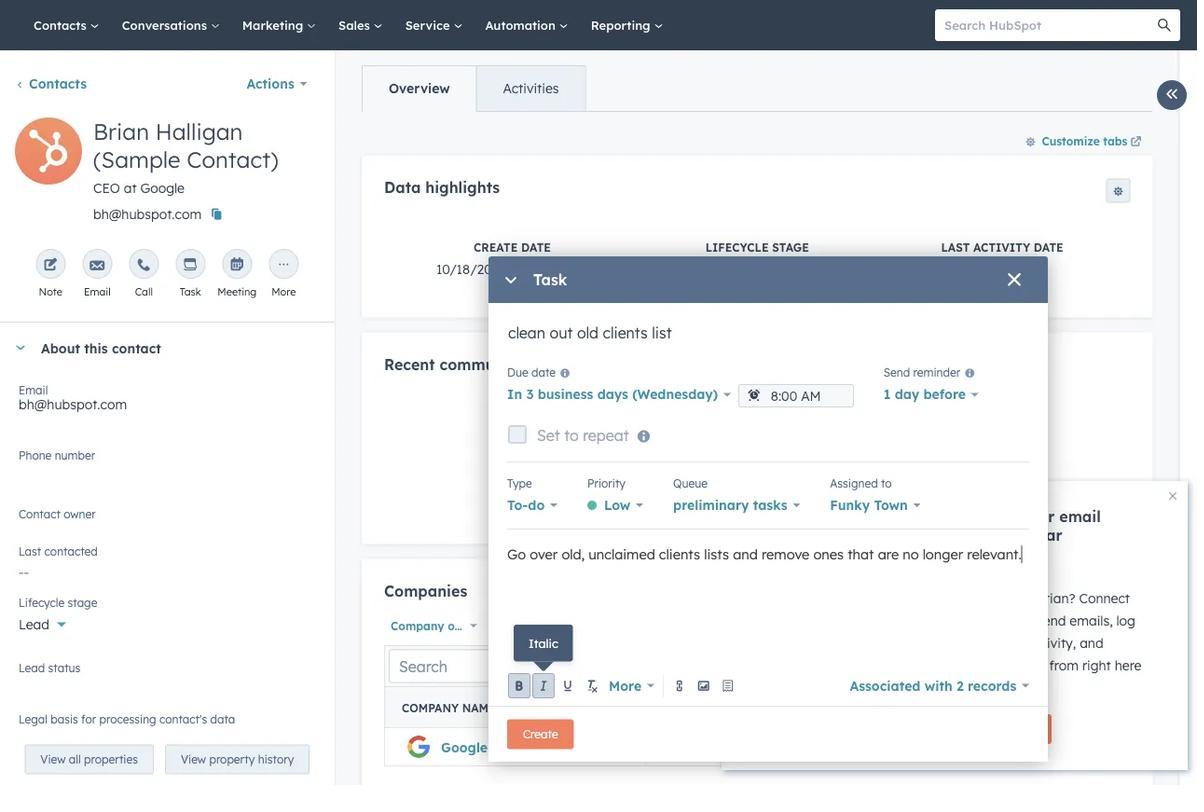 Task type: describe. For each thing, give the bounding box(es) containing it.
navigation containing overview
[[361, 65, 586, 112]]

funky town
[[830, 497, 908, 513]]

lead status
[[495, 619, 562, 633]]

pm
[[537, 261, 557, 277]]

property
[[209, 752, 255, 766]]

no activities. alert
[[384, 396, 1130, 522]]

date
[[532, 365, 556, 379]]

last contacted
[[19, 544, 98, 558]]

2 - from the left
[[1002, 261, 1007, 277]]

close dialog image
[[1007, 273, 1022, 288]]

caret image
[[15, 346, 26, 350]]

0 vertical spatial bh@hubspot.com
[[93, 206, 202, 222]]

last for last contacted
[[19, 544, 41, 558]]

domain
[[723, 701, 772, 715]]

contact owner no owner
[[19, 507, 96, 530]]

send reminder
[[884, 365, 961, 379]]

calendar
[[997, 526, 1063, 545]]

about for about this contact
[[41, 340, 80, 356]]

brian halligan (sample contact) ceo at google
[[93, 118, 279, 196]]

contact
[[19, 507, 61, 521]]

properties
[[84, 752, 138, 766]]

search button
[[1149, 9, 1181, 41]]

lead inside lifecycle stage lead
[[742, 261, 772, 277]]

to right out
[[1020, 590, 1033, 607]]

longer
[[923, 546, 964, 563]]

date inside create date 10/18/2023 3:29 pm mdt
[[521, 240, 551, 254]]

1 vertical spatial your
[[899, 613, 927, 629]]

data highlights
[[384, 178, 500, 197]]

send
[[1037, 613, 1067, 629]]

owner for company owner
[[447, 619, 482, 633]]

1 vertical spatial contacts link
[[15, 76, 87, 92]]

italic
[[529, 636, 558, 651]]

and for calendar
[[964, 526, 992, 545]]

all inside 'link'
[[69, 752, 81, 766]]

lead for lead status
[[495, 619, 523, 633]]

create button
[[507, 720, 574, 749]]

and for remove
[[733, 546, 758, 563]]

last activity date --
[[941, 240, 1063, 277]]

overview button
[[362, 66, 476, 111]]

actions button
[[235, 65, 319, 103]]

Title text field
[[507, 322, 1030, 359]]

(wednesday)
[[633, 386, 718, 403]]

lead for lead
[[19, 617, 49, 633]]

associated
[[850, 678, 921, 694]]

email inside pro tip: connect your email account and calendar
[[1060, 507, 1101, 526]]

0 vertical spatial more
[[272, 285, 296, 298]]

assigned to
[[830, 476, 892, 490]]

1 day before
[[884, 386, 966, 403]]

meeting image
[[230, 258, 245, 273]]

stage
[[68, 596, 97, 610]]

to for set
[[564, 426, 579, 445]]

about this contact
[[41, 340, 161, 356]]

1 day before button
[[884, 382, 979, 408]]

preliminary tasks button
[[673, 492, 801, 519]]

go over old, unclaimed clients lists and remove ones that are no longer relevant.
[[507, 546, 1022, 563]]

owner up last contacted
[[41, 514, 78, 530]]

lifecycle for lifecycle stage
[[19, 596, 65, 610]]

history
[[258, 752, 294, 766]]

email for email bh@hubspot.com
[[19, 383, 48, 397]]

view for view all properties
[[40, 752, 66, 766]]

data
[[384, 178, 420, 197]]

view all properties link
[[25, 745, 154, 774]]

before
[[924, 386, 966, 403]]

phone number
[[896, 701, 989, 715]]

Search search field
[[388, 650, 609, 683]]

lifecycle for lifecycle stage lead
[[705, 240, 769, 254]]

10/18/2023
[[436, 261, 506, 277]]

service
[[405, 17, 454, 33]]

town
[[874, 497, 908, 513]]

1 horizontal spatial email
[[990, 635, 1024, 652]]

activities button
[[476, 66, 585, 111]]

create for create date 10/18/2023 3:29 pm mdt
[[473, 240, 517, 254]]

edit button
[[15, 118, 82, 191]]

activity,
[[1028, 635, 1077, 652]]

google inside brian halligan (sample contact) ceo at google
[[140, 180, 185, 196]]

records
[[968, 678, 1017, 694]]

activities
[[503, 80, 559, 97]]

at
[[124, 180, 137, 196]]

set to repeat
[[537, 426, 629, 445]]

call image
[[136, 258, 151, 273]]

in 3 business days (wednesday)
[[507, 386, 718, 403]]

do
[[528, 497, 545, 513]]

1 vertical spatial google
[[441, 739, 487, 755]]

ceo
[[93, 180, 120, 196]]

more button
[[605, 673, 658, 699]]

Search HubSpot search field
[[936, 9, 1164, 41]]

press to sort. element for company name
[[622, 700, 629, 716]]

search image
[[1158, 19, 1171, 32]]

here
[[1115, 658, 1142, 674]]

ready to reach out to brian? connect your email account to send emails, log your contacts' email activity, and schedule meetings — all from right here in hubspot.
[[899, 590, 1142, 696]]

press to sort. image for company domain name
[[855, 700, 862, 713]]

phone number
[[19, 448, 95, 462]]

in
[[507, 386, 522, 403]]

contacts inside contacts link
[[34, 17, 90, 33]]

3:29
[[510, 261, 534, 277]]

email for email
[[84, 285, 111, 298]]

Last contacted text field
[[19, 555, 316, 585]]

HH:MM text field
[[739, 384, 854, 408]]

activities.
[[739, 502, 797, 519]]

company owner button
[[384, 614, 482, 638]]

reminder
[[914, 365, 961, 379]]

in 3 business days (wednesday) button
[[507, 382, 731, 408]]

lead for lead status
[[19, 661, 45, 675]]

1 - from the left
[[997, 261, 1002, 277]]

out
[[996, 590, 1017, 607]]

legal basis for processing contact's data
[[19, 712, 235, 726]]

reach
[[958, 590, 993, 607]]

mdt
[[560, 261, 588, 277]]

go
[[507, 546, 526, 563]]

1 horizontal spatial task
[[534, 271, 568, 289]]

contact
[[112, 340, 161, 356]]

to-do button
[[507, 492, 558, 519]]

lifecycle stage lead
[[705, 240, 809, 277]]

recent
[[384, 355, 435, 373]]

from
[[1050, 658, 1079, 674]]

in
[[899, 680, 910, 696]]

number
[[55, 448, 95, 462]]

queue
[[673, 476, 708, 490]]

schedule
[[899, 658, 953, 674]]



Task type: vqa. For each thing, say whether or not it's contained in the screenshot.
HH:MM text box
yes



Task type: locate. For each thing, give the bounding box(es) containing it.
0 vertical spatial about
[[41, 340, 80, 356]]

to left the send
[[1021, 613, 1034, 629]]

0 vertical spatial and
[[964, 526, 992, 545]]

log
[[1117, 613, 1136, 629]]

0 horizontal spatial and
[[733, 546, 758, 563]]

press to sort. image down the "more" popup button
[[622, 700, 629, 713]]

date inside last activity date --
[[1034, 240, 1063, 254]]

meeting
[[218, 285, 257, 298]]

1 press to sort. element from the left
[[622, 700, 629, 716]]

more up primary
[[609, 678, 642, 694]]

business
[[538, 386, 594, 403]]

(sample
[[93, 146, 180, 173]]

1 horizontal spatial 2
[[957, 678, 964, 694]]

press to sort. image
[[622, 700, 629, 713], [855, 700, 862, 713]]

customize tabs
[[1042, 134, 1128, 148]]

task
[[534, 271, 568, 289], [180, 285, 201, 298]]

account down out
[[968, 613, 1017, 629]]

0 vertical spatial your
[[1021, 507, 1055, 526]]

to for assigned
[[881, 476, 892, 490]]

view
[[40, 752, 66, 766], [181, 752, 206, 766]]

account inside ready to reach out to brian? connect your email account to send emails, log your contacts' email activity, and schedule meetings — all from right here in hubspot.
[[968, 613, 1017, 629]]

and down emails,
[[1080, 635, 1104, 652]]

0 vertical spatial email
[[84, 285, 111, 298]]

0 vertical spatial contacts
[[34, 17, 90, 33]]

email down email icon
[[84, 285, 111, 298]]

and up relevant.
[[964, 526, 992, 545]]

marketing link
[[231, 0, 327, 50]]

1
[[884, 386, 891, 403]]

no left activities.
[[717, 502, 735, 519]]

create date 10/18/2023 3:29 pm mdt
[[436, 240, 588, 277]]

add
[[1062, 587, 1083, 601]]

about inside "dropdown button"
[[41, 340, 80, 356]]

1 vertical spatial account
[[968, 613, 1017, 629]]

1 date from the left
[[521, 240, 551, 254]]

name
[[462, 701, 495, 715]]

last inside last activity date --
[[941, 240, 970, 254]]

contacts link
[[22, 0, 111, 50], [15, 76, 87, 92]]

0 horizontal spatial google
[[140, 180, 185, 196]]

0 vertical spatial lifecycle
[[705, 240, 769, 254]]

low button
[[588, 492, 644, 519]]

1 horizontal spatial more
[[609, 678, 642, 694]]

email up add
[[1060, 507, 1101, 526]]

0 horizontal spatial lifecycle
[[19, 596, 65, 610]]

with
[[925, 678, 953, 694]]

create up 10/18/2023
[[473, 240, 517, 254]]

1 vertical spatial create
[[523, 728, 558, 742]]

1 vertical spatial email
[[19, 383, 48, 397]]

1 horizontal spatial view
[[181, 752, 206, 766]]

no inside alert
[[717, 502, 735, 519]]

0 horizontal spatial email
[[19, 383, 48, 397]]

0 horizontal spatial 2
[[934, 557, 940, 571]]

conversations
[[122, 17, 211, 33]]

0 horizontal spatial all
[[69, 752, 81, 766]]

and inside pro tip: connect your email account and calendar
[[964, 526, 992, 545]]

about left this
[[41, 340, 80, 356]]

account up longer
[[899, 526, 959, 545]]

customize tabs link
[[1017, 126, 1153, 156]]

all left properties
[[69, 752, 81, 766]]

1 vertical spatial bh@hubspot.com
[[19, 396, 127, 413]]

automation link
[[474, 0, 580, 50]]

account inside pro tip: connect your email account and calendar
[[899, 526, 959, 545]]

2 date from the left
[[1034, 240, 1063, 254]]

navigation
[[361, 65, 586, 112]]

2 horizontal spatial email
[[1060, 507, 1101, 526]]

1 horizontal spatial date
[[1034, 240, 1063, 254]]

about up the ready
[[899, 557, 931, 571]]

2 left minutes
[[934, 557, 940, 571]]

company left domain
[[663, 701, 720, 715]]

email
[[1060, 507, 1101, 526], [930, 613, 964, 629], [990, 635, 1024, 652]]

view down basis
[[40, 752, 66, 766]]

view inside "link"
[[181, 752, 206, 766]]

processing
[[99, 712, 156, 726]]

your down the ready
[[899, 613, 927, 629]]

reporting link
[[580, 0, 675, 50]]

1 horizontal spatial press to sort. element
[[855, 700, 862, 716]]

1 horizontal spatial press to sort. image
[[855, 700, 862, 713]]

lifecycle left "stage"
[[19, 596, 65, 610]]

1 vertical spatial phone
[[896, 701, 937, 715]]

email inside email bh@hubspot.com
[[19, 383, 48, 397]]

0 horizontal spatial task
[[180, 285, 201, 298]]

task down task 'icon'
[[180, 285, 201, 298]]

0 vertical spatial account
[[899, 526, 959, 545]]

to-do
[[507, 497, 545, 513]]

right
[[1083, 658, 1112, 674]]

bh@hubspot.com
[[93, 206, 202, 222], [19, 396, 127, 413]]

phone down in
[[896, 701, 937, 715]]

press to sort. element for company domain name
[[855, 700, 862, 716]]

1 vertical spatial about
[[899, 557, 931, 571]]

all inside ready to reach out to brian? connect your email account to send emails, log your contacts' email activity, and schedule meetings — all from right here in hubspot.
[[1032, 658, 1046, 674]]

about for about 2 minutes
[[899, 557, 931, 571]]

hubspot.
[[914, 680, 971, 696]]

and
[[964, 526, 992, 545], [733, 546, 758, 563], [1080, 635, 1104, 652]]

sales link
[[327, 0, 394, 50]]

last
[[941, 240, 970, 254], [19, 544, 41, 558]]

view all properties
[[40, 752, 138, 766]]

email up —
[[990, 635, 1024, 652]]

1 vertical spatial email
[[930, 613, 964, 629]]

date up the pm
[[521, 240, 551, 254]]

create for create
[[523, 728, 558, 742]]

funky
[[830, 497, 870, 513]]

0 vertical spatial google
[[140, 180, 185, 196]]

0 horizontal spatial account
[[899, 526, 959, 545]]

company down companies
[[390, 619, 444, 633]]

1 vertical spatial last
[[19, 544, 41, 558]]

0 vertical spatial create
[[473, 240, 517, 254]]

contact)
[[187, 146, 279, 173]]

more down more image
[[272, 285, 296, 298]]

status
[[526, 619, 562, 633]]

repeat
[[583, 426, 629, 445]]

2 press to sort. element from the left
[[855, 700, 862, 716]]

2 view from the left
[[181, 752, 206, 766]]

company for company domain name
[[663, 701, 720, 715]]

1 horizontal spatial last
[[941, 240, 970, 254]]

preliminary
[[673, 497, 749, 513]]

note image
[[43, 258, 58, 273]]

0 horizontal spatial view
[[40, 752, 66, 766]]

relevant.
[[967, 546, 1022, 563]]

2 vertical spatial and
[[1080, 635, 1104, 652]]

more
[[272, 285, 296, 298], [609, 678, 642, 694]]

1 vertical spatial and
[[733, 546, 758, 563]]

to up town
[[881, 476, 892, 490]]

lifecycle inside lifecycle stage lead
[[705, 240, 769, 254]]

about this contact button
[[0, 323, 316, 373]]

assigned
[[830, 476, 878, 490]]

view inside 'link'
[[40, 752, 66, 766]]

phone for phone number
[[896, 701, 937, 715]]

companies
[[384, 582, 467, 600]]

bh@hubspot.com down the at
[[93, 206, 202, 222]]

view property history link
[[165, 745, 310, 774]]

1 view from the left
[[40, 752, 66, 766]]

your right the connect
[[1021, 507, 1055, 526]]

bh@hubspot.com up number
[[19, 396, 127, 413]]

overview
[[388, 80, 450, 97]]

phone for phone number
[[19, 448, 52, 462]]

about 2 minutes
[[899, 557, 985, 571]]

task right minimize dialog image
[[534, 271, 568, 289]]

2 inside "popup button"
[[957, 678, 964, 694]]

to-
[[507, 497, 528, 513]]

company for company name
[[402, 701, 459, 715]]

brian
[[93, 118, 149, 146]]

1 horizontal spatial google
[[441, 739, 487, 755]]

company left name
[[402, 701, 459, 715]]

sales
[[339, 17, 374, 33]]

priority
[[588, 476, 626, 490]]

minimize dialog image
[[504, 273, 519, 288]]

—
[[1017, 658, 1029, 674]]

last for last activity date --
[[941, 240, 970, 254]]

0 vertical spatial email
[[1060, 507, 1101, 526]]

0 horizontal spatial press to sort. image
[[622, 700, 629, 713]]

0 vertical spatial phone
[[19, 448, 52, 462]]

0 vertical spatial contacts link
[[22, 0, 111, 50]]

create left primary
[[523, 728, 558, 742]]

contacts'
[[930, 635, 987, 652]]

1 horizontal spatial create
[[523, 728, 558, 742]]

and inside ready to reach out to brian? connect your email account to send emails, log your contacts' email activity, and schedule meetings — all from right here in hubspot.
[[1080, 635, 1104, 652]]

email down caret 'icon'
[[19, 383, 48, 397]]

and right lists
[[733, 546, 758, 563]]

1 vertical spatial more
[[609, 678, 642, 694]]

task image
[[183, 258, 198, 273]]

lead down "lifecycle stage"
[[19, 617, 49, 633]]

google right the at
[[140, 180, 185, 196]]

conversations link
[[111, 0, 231, 50]]

service link
[[394, 0, 474, 50]]

1 vertical spatial lifecycle
[[19, 596, 65, 610]]

recent communications
[[384, 355, 563, 373]]

last down contact at the bottom of the page
[[19, 544, 41, 558]]

0 horizontal spatial phone
[[19, 448, 52, 462]]

owner down companies
[[447, 619, 482, 633]]

create inside button
[[523, 728, 558, 742]]

2 vertical spatial your
[[899, 635, 927, 652]]

customize
[[1042, 134, 1100, 148]]

2 horizontal spatial and
[[1080, 635, 1104, 652]]

view left property
[[181, 752, 206, 766]]

0 horizontal spatial no
[[19, 514, 37, 530]]

owner inside popup button
[[447, 619, 482, 633]]

- left close dialog 'icon'
[[997, 261, 1002, 277]]

to right set
[[564, 426, 579, 445]]

1 horizontal spatial about
[[899, 557, 931, 571]]

automation
[[485, 17, 559, 33]]

0 horizontal spatial create
[[473, 240, 517, 254]]

clients
[[659, 546, 701, 563]]

tip:
[[929, 507, 953, 526]]

0 horizontal spatial more
[[272, 285, 296, 298]]

- down activity
[[1002, 261, 1007, 277]]

1 horizontal spatial no
[[717, 502, 735, 519]]

lead down stage
[[742, 261, 772, 277]]

0 vertical spatial all
[[1032, 658, 1046, 674]]

create inside create date 10/18/2023 3:29 pm mdt
[[473, 240, 517, 254]]

no up last contacted
[[19, 514, 37, 530]]

1 horizontal spatial lifecycle
[[705, 240, 769, 254]]

note
[[39, 285, 63, 298]]

lead left "status"
[[495, 619, 523, 633]]

1 horizontal spatial email
[[84, 285, 111, 298]]

0 vertical spatial 2
[[934, 557, 940, 571]]

meetings
[[957, 658, 1014, 674]]

company inside popup button
[[390, 619, 444, 633]]

1 horizontal spatial phone
[[896, 701, 937, 715]]

1 horizontal spatial and
[[964, 526, 992, 545]]

1 vertical spatial all
[[69, 752, 81, 766]]

0 horizontal spatial press to sort. element
[[622, 700, 629, 716]]

low
[[604, 497, 631, 513]]

name
[[776, 701, 809, 715]]

to left reach
[[942, 590, 955, 607]]

2 vertical spatial email
[[990, 635, 1024, 652]]

more inside popup button
[[609, 678, 642, 694]]

phone left number
[[19, 448, 52, 462]]

2 press to sort. image from the left
[[855, 700, 862, 713]]

0 horizontal spatial date
[[521, 240, 551, 254]]

press to sort. element down the "more" popup button
[[622, 700, 629, 716]]

press to sort. image down the 'associated'
[[855, 700, 862, 713]]

google down name
[[441, 739, 487, 755]]

close image
[[1170, 492, 1177, 500]]

1 horizontal spatial all
[[1032, 658, 1046, 674]]

are
[[878, 546, 899, 563]]

3
[[526, 386, 534, 403]]

over
[[530, 546, 558, 563]]

ones
[[814, 546, 844, 563]]

no activities.
[[717, 502, 797, 519]]

company domain name
[[663, 701, 809, 715]]

0 horizontal spatial email
[[930, 613, 964, 629]]

marketing
[[242, 17, 307, 33]]

to for ready
[[942, 590, 955, 607]]

company for company owner
[[390, 619, 444, 633]]

1 horizontal spatial account
[[968, 613, 1017, 629]]

email up contacts'
[[930, 613, 964, 629]]

associated with 2 records
[[850, 678, 1017, 694]]

1 vertical spatial contacts
[[29, 76, 87, 92]]

1 press to sort. image from the left
[[622, 700, 629, 713]]

press to sort. element
[[622, 700, 629, 716], [855, 700, 862, 716]]

press to sort. element down the 'associated'
[[855, 700, 862, 716]]

company owner
[[390, 619, 482, 633]]

0 horizontal spatial last
[[19, 544, 41, 558]]

lead left status
[[19, 661, 45, 675]]

0 horizontal spatial about
[[41, 340, 80, 356]]

create
[[473, 240, 517, 254], [523, 728, 558, 742]]

your up schedule
[[899, 635, 927, 652]]

emails,
[[1070, 613, 1113, 629]]

about
[[41, 340, 80, 356], [899, 557, 931, 571]]

view for view property history
[[181, 752, 206, 766]]

lead status button
[[489, 614, 578, 638]]

no inside contact owner no owner
[[19, 514, 37, 530]]

date right activity
[[1034, 240, 1063, 254]]

set
[[537, 426, 560, 445]]

Phone number text field
[[19, 445, 316, 482]]

last left activity
[[941, 240, 970, 254]]

owner for contact owner no owner
[[64, 507, 96, 521]]

your inside pro tip: connect your email account and calendar
[[1021, 507, 1055, 526]]

lifecycle left stage
[[705, 240, 769, 254]]

more image
[[276, 258, 291, 273]]

press to sort. image for company name
[[622, 700, 629, 713]]

email image
[[90, 258, 105, 273]]

all right —
[[1032, 658, 1046, 674]]

1 vertical spatial 2
[[957, 678, 964, 694]]

owner up contacted
[[64, 507, 96, 521]]

status
[[48, 661, 81, 675]]

0 vertical spatial last
[[941, 240, 970, 254]]

2 right with
[[957, 678, 964, 694]]



